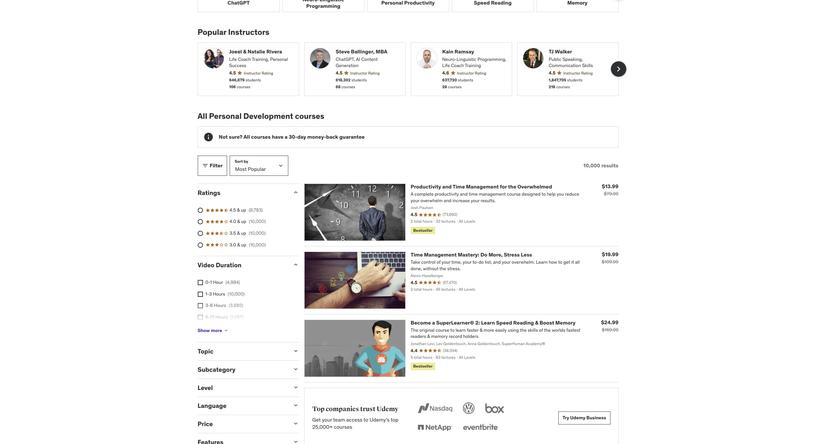 Task type: describe. For each thing, give the bounding box(es) containing it.
3.5 & up (10,000)
[[230, 231, 266, 236]]

nasdaq image
[[417, 402, 454, 416]]

small image inside filter button
[[202, 163, 209, 169]]

up for 4.5 & up
[[241, 207, 246, 213]]

students for rivera
[[246, 78, 261, 82]]

rating for linguistic
[[475, 71, 487, 76]]

(10,000) for 3.0 & up (10,000)
[[249, 242, 266, 248]]

top companies trust udemy get your team access to udemy's top 25,000+ courses
[[313, 406, 399, 431]]

small image for ratings
[[293, 189, 299, 196]]

popular
[[198, 27, 227, 37]]

rivera
[[267, 48, 282, 55]]

personal inside joeel & natalie rivera life coach training, personal success
[[270, 56, 288, 62]]

joeel & natalie rivera link
[[229, 48, 294, 55]]

10,000
[[584, 163, 601, 169]]

students for linguistic
[[458, 78, 474, 82]]

10,000 results status
[[584, 163, 619, 169]]

mba
[[376, 48, 388, 55]]

17
[[210, 315, 215, 320]]

instructor for linguistic
[[457, 71, 474, 76]]

1,847,705 students 218 courses
[[549, 78, 583, 89]]

ballinger,
[[351, 48, 375, 55]]

rating for speaking,
[[582, 71, 593, 76]]

hours for 6-17 hours
[[216, 315, 228, 320]]

4.5 up 4.0
[[230, 207, 236, 213]]

level button
[[198, 384, 287, 392]]

xsmall image inside show more "button"
[[224, 328, 229, 334]]

time management mastery: do more, stress less
[[411, 252, 533, 258]]

(10,000) for 1-3 hours (10,000)
[[228, 291, 245, 297]]

ai
[[356, 56, 361, 62]]

topic
[[198, 348, 214, 356]]

30-
[[289, 134, 298, 140]]

joeel
[[229, 48, 242, 55]]

courses for 218
[[557, 84, 571, 89]]

become
[[411, 320, 431, 326]]

& for 4.0
[[237, 219, 240, 225]]

development
[[244, 111, 294, 121]]

chatgpt,
[[336, 56, 355, 62]]

video duration button
[[198, 262, 287, 269]]

17+ hours
[[206, 326, 226, 332]]

walker
[[555, 48, 573, 55]]

training,
[[252, 56, 269, 62]]

kain
[[443, 48, 454, 55]]

1 horizontal spatial time
[[453, 184, 465, 190]]

stress
[[504, 252, 520, 258]]

udemy inside top companies trust udemy get your team access to udemy's top 25,000+ courses
[[377, 406, 399, 414]]

xsmall image for 6-
[[198, 315, 203, 320]]

communication
[[549, 63, 582, 69]]

small image for level
[[293, 385, 299, 391]]

video
[[198, 262, 215, 269]]

1 horizontal spatial all
[[244, 134, 250, 140]]

618,302 students 68 courses
[[336, 78, 367, 89]]

4.5 for joeel
[[229, 70, 236, 76]]

become a superlearner® 2: learn speed reading & boost memory
[[411, 320, 576, 326]]

overwhelmed
[[518, 184, 553, 190]]

courses inside top companies trust udemy get your team access to udemy's top 25,000+ courses
[[334, 424, 353, 431]]

life inside joeel & natalie rivera life coach training, personal success
[[229, 56, 237, 62]]

rating for chatgpt,
[[369, 71, 380, 76]]

5 small image from the top
[[293, 439, 299, 445]]

not
[[219, 134, 228, 140]]

get
[[313, 417, 321, 424]]

top
[[391, 417, 399, 424]]

popular instructors element
[[198, 27, 627, 96]]

day
[[298, 134, 306, 140]]

4.0
[[230, 219, 236, 225]]

$19.99 $109.99
[[602, 251, 619, 265]]

instructors
[[228, 27, 270, 37]]

small image for price
[[293, 421, 299, 428]]

price
[[198, 421, 213, 429]]

106
[[229, 84, 236, 89]]

618,302
[[336, 78, 351, 82]]

3-
[[206, 303, 210, 309]]

(4,984)
[[226, 280, 240, 286]]

3-6 hours (3,682)
[[206, 303, 243, 309]]

show more
[[198, 328, 222, 334]]

hours for 1-3 hours
[[213, 291, 225, 297]]

try
[[563, 415, 570, 421]]

(8,783)
[[249, 207, 263, 213]]

3.0 & up (10,000)
[[230, 242, 266, 248]]

neuro-linguistic programming
[[303, 0, 344, 9]]

public
[[549, 56, 562, 62]]

for
[[500, 184, 507, 190]]

0 vertical spatial management
[[467, 184, 499, 190]]

learn
[[482, 320, 495, 326]]

skills
[[583, 63, 593, 69]]

$79.99
[[605, 191, 619, 197]]

speaking,
[[563, 56, 583, 62]]

& for 3.5
[[237, 231, 240, 236]]

all personal development courses
[[198, 111, 325, 121]]

courses for 106
[[237, 84, 251, 89]]

3.0
[[230, 242, 236, 248]]

courses for all
[[251, 134, 271, 140]]

reading
[[514, 320, 534, 326]]

more,
[[489, 252, 503, 258]]

28
[[443, 84, 447, 89]]

4.0 & up (10,000)
[[230, 219, 266, 225]]

carousel element
[[198, 42, 627, 96]]

xsmall image for 3-
[[198, 304, 203, 309]]

$24.99 $169.99
[[602, 319, 619, 333]]

& for 3.0
[[237, 242, 240, 248]]

4.5 for steve
[[336, 70, 343, 76]]

instructor rating for rivera
[[244, 71, 273, 76]]

instructor rating for chatgpt,
[[351, 71, 380, 76]]

topic button
[[198, 348, 287, 356]]

coach inside kain ramsay neuro-linguistic programming, life coach training
[[451, 63, 464, 69]]

udemy's
[[370, 417, 390, 424]]

$109.99
[[602, 259, 619, 265]]

productivity and time management for the overwhelmed link
[[411, 184, 553, 190]]

access
[[347, 417, 363, 424]]

companies
[[326, 406, 359, 414]]

to
[[364, 417, 369, 424]]

1 vertical spatial management
[[424, 252, 457, 258]]

instructor for chatgpt,
[[351, 71, 368, 76]]

volkswagen image
[[462, 402, 477, 416]]

the
[[509, 184, 517, 190]]

& left "boost"
[[536, 320, 539, 326]]

up for 3.5 & up
[[241, 231, 246, 236]]

1 vertical spatial a
[[433, 320, 435, 326]]

natalie
[[248, 48, 265, 55]]

$19.99
[[602, 251, 619, 258]]

courses for 28
[[448, 84, 462, 89]]

3
[[209, 291, 212, 297]]

hours for 3-6 hours
[[214, 303, 226, 309]]

box image
[[484, 402, 506, 416]]

1 horizontal spatial udemy
[[571, 415, 586, 421]]

6-
[[206, 315, 210, 320]]

tj
[[549, 48, 554, 55]]



Task type: vqa. For each thing, say whether or not it's contained in the screenshot.


Task type: locate. For each thing, give the bounding box(es) containing it.
2 rating from the left
[[369, 71, 380, 76]]

courses down 646,679
[[237, 84, 251, 89]]

instructor for rivera
[[244, 71, 261, 76]]

3 instructor from the left
[[457, 71, 474, 76]]

courses inside 637,720 students 28 courses
[[448, 84, 462, 89]]

a
[[285, 134, 288, 140], [433, 320, 435, 326]]

udemy
[[377, 406, 399, 414], [571, 415, 586, 421]]

management left for
[[467, 184, 499, 190]]

students for chatgpt,
[[352, 78, 367, 82]]

(10,000) down 3.5 & up (10,000)
[[249, 242, 266, 248]]

life up 'success'
[[229, 56, 237, 62]]

life up 4.6
[[443, 63, 450, 69]]

courses down the 618,302
[[342, 84, 356, 89]]

(10,000) for 4.0 & up (10,000)
[[249, 219, 266, 225]]

0 vertical spatial udemy
[[377, 406, 399, 414]]

netapp image
[[417, 421, 454, 436]]

(10,000) for 3.5 & up (10,000)
[[249, 231, 266, 236]]

filter
[[210, 163, 223, 169]]

& right '3.0' at left
[[237, 242, 240, 248]]

xsmall image left the 1-
[[198, 292, 203, 297]]

courses
[[237, 84, 251, 89], [342, 84, 356, 89], [448, 84, 462, 89], [557, 84, 571, 89], [295, 111, 325, 121], [251, 134, 271, 140], [334, 424, 353, 431]]

small image for video duration
[[293, 262, 299, 268]]

1 small image from the top
[[293, 189, 299, 196]]

0 vertical spatial linguistic
[[320, 0, 344, 3]]

1 horizontal spatial management
[[467, 184, 499, 190]]

instructor rating down content
[[351, 71, 380, 76]]

courses down 1,847,705
[[557, 84, 571, 89]]

17+
[[206, 326, 213, 332]]

$13.99 $79.99
[[602, 183, 619, 197]]

0 horizontal spatial all
[[198, 111, 207, 121]]

1 horizontal spatial linguistic
[[457, 56, 477, 62]]

hours right 3
[[213, 291, 225, 297]]

xsmall image right "more"
[[224, 328, 229, 334]]

training
[[465, 63, 481, 69]]

courses for development
[[295, 111, 325, 121]]

0 horizontal spatial time
[[411, 252, 423, 258]]

2 small image from the top
[[293, 262, 299, 268]]

4 instructor from the left
[[564, 71, 581, 76]]

coach left training
[[451, 63, 464, 69]]

hours right 17
[[216, 315, 228, 320]]

coach inside joeel & natalie rivera life coach training, personal success
[[238, 56, 251, 62]]

students right 646,679
[[246, 78, 261, 82]]

programming
[[307, 2, 341, 9]]

up right 4.0
[[241, 219, 247, 225]]

instructor rating for linguistic
[[457, 71, 487, 76]]

instructor rating down training,
[[244, 71, 273, 76]]

& for joeel
[[243, 48, 247, 55]]

kain ramsay link
[[443, 48, 507, 55]]

0 vertical spatial coach
[[238, 56, 251, 62]]

steve ballinger, mba link
[[336, 48, 400, 55]]

coach up 'success'
[[238, 56, 251, 62]]

content
[[362, 56, 378, 62]]

637,720 students 28 courses
[[443, 78, 474, 89]]

students right the 618,302
[[352, 78, 367, 82]]

4 small image from the top
[[293, 366, 299, 373]]

price button
[[198, 421, 287, 429]]

instructor down communication
[[564, 71, 581, 76]]

do
[[481, 252, 488, 258]]

time management mastery: do more, stress less link
[[411, 252, 533, 258]]

4.6
[[443, 70, 450, 76]]

$24.99
[[602, 319, 619, 326]]

language button
[[198, 403, 287, 410]]

students for speaking,
[[568, 78, 583, 82]]

kain ramsay neuro-linguistic programming, life coach training
[[443, 48, 507, 69]]

language
[[198, 403, 227, 410]]

hours right 6
[[214, 303, 226, 309]]

1 horizontal spatial coach
[[451, 63, 464, 69]]

1 horizontal spatial personal
[[270, 56, 288, 62]]

neuro-
[[303, 0, 320, 3], [443, 56, 457, 62]]

1 vertical spatial time
[[411, 252, 423, 258]]

instructor for speaking,
[[564, 71, 581, 76]]

2 instructor rating from the left
[[351, 71, 380, 76]]

4 students from the left
[[568, 78, 583, 82]]

trust
[[361, 406, 376, 414]]

life inside kain ramsay neuro-linguistic programming, life coach training
[[443, 63, 450, 69]]

up for 4.0 & up
[[241, 219, 247, 225]]

0 horizontal spatial udemy
[[377, 406, 399, 414]]

show more button
[[198, 324, 229, 338]]

1,847,705
[[549, 78, 567, 82]]

4 instructor rating from the left
[[564, 71, 593, 76]]

4 rating from the left
[[582, 71, 593, 76]]

filter button
[[198, 156, 227, 176]]

guarantee
[[340, 134, 365, 140]]

instructor
[[244, 71, 261, 76], [351, 71, 368, 76], [457, 71, 474, 76], [564, 71, 581, 76]]

1 vertical spatial all
[[244, 134, 250, 140]]

management left the mastery: at right
[[424, 252, 457, 258]]

0 vertical spatial time
[[453, 184, 465, 190]]

top
[[313, 406, 325, 414]]

rating down training
[[475, 71, 487, 76]]

courses inside 646,679 students 106 courses
[[237, 84, 251, 89]]

0-
[[206, 280, 210, 286]]

& right 'joeel' on the left top of page
[[243, 48, 247, 55]]

courses inside the 1,847,705 students 218 courses
[[557, 84, 571, 89]]

steve ballinger, mba chatgpt, ai content generation
[[336, 48, 388, 69]]

courses up the money-
[[295, 111, 325, 121]]

& inside joeel & natalie rivera life coach training, personal success
[[243, 48, 247, 55]]

rating down content
[[369, 71, 380, 76]]

637,720
[[443, 78, 457, 82]]

646,679 students 106 courses
[[229, 78, 261, 89]]

& right 3.5
[[237, 231, 240, 236]]

1 horizontal spatial life
[[443, 63, 450, 69]]

4.5 for tj
[[549, 70, 556, 76]]

instructor rating down 'skills'
[[564, 71, 593, 76]]

& up '4.0 & up (10,000)'
[[237, 207, 240, 213]]

$13.99
[[602, 183, 619, 190]]

0-1 hour (4,984)
[[206, 280, 240, 286]]

instructor up 618,302 students 68 courses
[[351, 71, 368, 76]]

1 vertical spatial linguistic
[[457, 56, 477, 62]]

not sure? all courses have a 30-day money-back guarantee
[[219, 134, 365, 140]]

(3,682)
[[229, 303, 243, 309]]

0 vertical spatial personal
[[270, 56, 288, 62]]

students inside 618,302 students 68 courses
[[352, 78, 367, 82]]

(10,000) down (8,783)
[[249, 219, 266, 225]]

small image for language
[[293, 403, 299, 409]]

popular instructors
[[198, 27, 270, 37]]

neuro-linguistic programming link
[[283, 0, 365, 12]]

success
[[229, 63, 246, 69]]

instructor rating
[[244, 71, 273, 76], [351, 71, 380, 76], [457, 71, 487, 76], [564, 71, 593, 76]]

more
[[211, 328, 222, 334]]

2 students from the left
[[352, 78, 367, 82]]

0 horizontal spatial personal
[[209, 111, 242, 121]]

0 horizontal spatial coach
[[238, 56, 251, 62]]

udemy right try
[[571, 415, 586, 421]]

speed
[[497, 320, 513, 326]]

courses for 68
[[342, 84, 356, 89]]

1 horizontal spatial a
[[433, 320, 435, 326]]

1 instructor rating from the left
[[244, 71, 273, 76]]

instructor rating for speaking,
[[564, 71, 593, 76]]

results
[[602, 163, 619, 169]]

1 instructor from the left
[[244, 71, 261, 76]]

xsmall image for 1-
[[198, 292, 203, 297]]

& for 4.5
[[237, 207, 240, 213]]

personal down rivera
[[270, 56, 288, 62]]

instructor down training
[[457, 71, 474, 76]]

courses down 637,720
[[448, 84, 462, 89]]

personal up not
[[209, 111, 242, 121]]

a left '30-'
[[285, 134, 288, 140]]

linguistic inside the neuro-linguistic programming
[[320, 0, 344, 3]]

memory
[[556, 320, 576, 326]]

(10,000) up 3.0 & up (10,000)
[[249, 231, 266, 236]]

courses left have
[[251, 134, 271, 140]]

less
[[521, 252, 533, 258]]

2 instructor from the left
[[351, 71, 368, 76]]

2:
[[476, 320, 480, 326]]

students inside the 1,847,705 students 218 courses
[[568, 78, 583, 82]]

1 vertical spatial neuro-
[[443, 56, 457, 62]]

& right 4.0
[[237, 219, 240, 225]]

small image for subcategory
[[293, 366, 299, 373]]

level
[[198, 384, 213, 392]]

xsmall image left "0-"
[[198, 280, 203, 286]]

xsmall image left 6- at the left of the page
[[198, 315, 203, 320]]

0 vertical spatial life
[[229, 56, 237, 62]]

students inside 646,679 students 106 courses
[[246, 78, 261, 82]]

1 vertical spatial coach
[[451, 63, 464, 69]]

instructor up 646,679 students 106 courses
[[244, 71, 261, 76]]

0 horizontal spatial linguistic
[[320, 0, 344, 3]]

1 vertical spatial personal
[[209, 111, 242, 121]]

4.5
[[229, 70, 236, 76], [336, 70, 343, 76], [549, 70, 556, 76], [230, 207, 236, 213]]

xsmall image for 0-
[[198, 280, 203, 286]]

$169.99
[[602, 327, 619, 333]]

up right 3.5
[[241, 231, 246, 236]]

0 horizontal spatial management
[[424, 252, 457, 258]]

0 horizontal spatial life
[[229, 56, 237, 62]]

students right 637,720
[[458, 78, 474, 82]]

subcategory button
[[198, 366, 287, 374]]

instructor rating down training
[[457, 71, 487, 76]]

have
[[272, 134, 284, 140]]

neuro- inside kain ramsay neuro-linguistic programming, life coach training
[[443, 56, 457, 62]]

ratings
[[198, 189, 221, 197]]

subcategory
[[198, 366, 236, 374]]

up right '3.0' at left
[[241, 242, 247, 248]]

programming,
[[478, 56, 507, 62]]

25,000+
[[313, 424, 333, 431]]

1 students from the left
[[246, 78, 261, 82]]

coach
[[238, 56, 251, 62], [451, 63, 464, 69]]

eventbrite image
[[462, 421, 500, 436]]

courses down team
[[334, 424, 353, 431]]

rating for rivera
[[262, 71, 273, 76]]

0 horizontal spatial neuro-
[[303, 0, 320, 3]]

0 vertical spatial neuro-
[[303, 0, 320, 3]]

rating down training,
[[262, 71, 273, 76]]

(10,000) up (3,682)
[[228, 291, 245, 297]]

productivity
[[411, 184, 442, 190]]

1
[[210, 280, 212, 286]]

up for 3.0 & up
[[241, 242, 247, 248]]

money-
[[308, 134, 326, 140]]

xsmall image left 3-
[[198, 304, 203, 309]]

your
[[322, 417, 332, 424]]

linguistic inside kain ramsay neuro-linguistic programming, life coach training
[[457, 56, 477, 62]]

3 rating from the left
[[475, 71, 487, 76]]

students right 1,847,705
[[568, 78, 583, 82]]

mastery:
[[458, 252, 480, 258]]

up left (8,783)
[[241, 207, 246, 213]]

4.5 up 646,679
[[229, 70, 236, 76]]

tj walker public speaking, communication skills
[[549, 48, 593, 69]]

0 horizontal spatial a
[[285, 134, 288, 140]]

1 vertical spatial udemy
[[571, 415, 586, 421]]

next image
[[614, 64, 624, 74]]

business
[[587, 415, 607, 421]]

generation
[[336, 63, 359, 69]]

show
[[198, 328, 210, 334]]

students inside 637,720 students 28 courses
[[458, 78, 474, 82]]

4.5 up 1,847,705
[[549, 70, 556, 76]]

superlearner®
[[437, 320, 475, 326]]

small image
[[293, 189, 299, 196], [293, 262, 299, 268], [293, 348, 299, 355], [293, 366, 299, 373], [293, 439, 299, 445]]

small image
[[202, 163, 209, 169], [293, 385, 299, 391], [293, 403, 299, 409], [293, 421, 299, 428]]

0 vertical spatial all
[[198, 111, 207, 121]]

ramsay
[[455, 48, 475, 55]]

video duration
[[198, 262, 242, 269]]

3 students from the left
[[458, 78, 474, 82]]

rating down 'skills'
[[582, 71, 593, 76]]

4.5 up the 618,302
[[336, 70, 343, 76]]

small image for topic
[[293, 348, 299, 355]]

3 small image from the top
[[293, 348, 299, 355]]

hours right 17+
[[214, 326, 226, 332]]

linguistic
[[320, 0, 344, 3], [457, 56, 477, 62]]

1 rating from the left
[[262, 71, 273, 76]]

time
[[453, 184, 465, 190], [411, 252, 423, 258]]

neuro- inside the neuro-linguistic programming
[[303, 0, 320, 3]]

218
[[549, 84, 556, 89]]

a right become
[[433, 320, 435, 326]]

xsmall image
[[198, 280, 203, 286], [198, 292, 203, 297], [198, 304, 203, 309], [198, 315, 203, 320], [224, 328, 229, 334]]

1 horizontal spatial neuro-
[[443, 56, 457, 62]]

3 instructor rating from the left
[[457, 71, 487, 76]]

courses inside 618,302 students 68 courses
[[342, 84, 356, 89]]

0 vertical spatial a
[[285, 134, 288, 140]]

udemy up top at the bottom left
[[377, 406, 399, 414]]

1 vertical spatial life
[[443, 63, 450, 69]]



